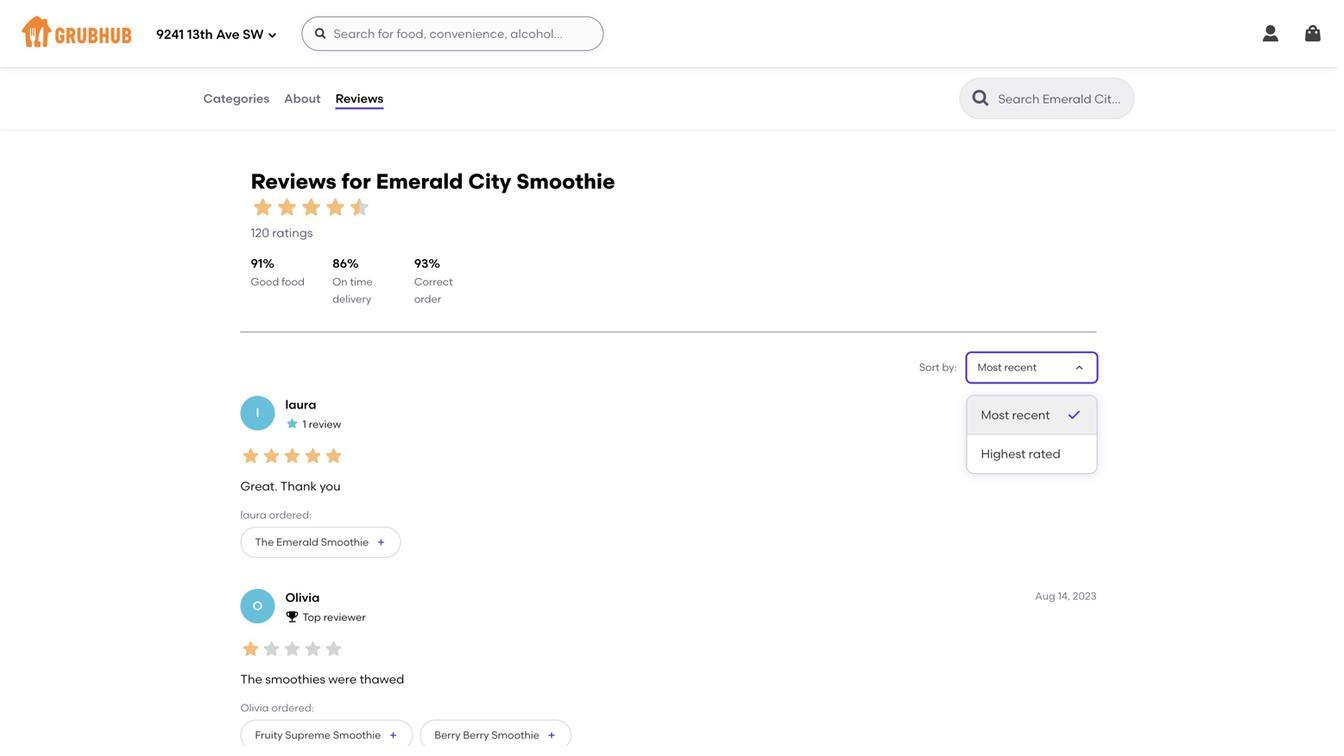 Task type: vqa. For each thing, say whether or not it's contained in the screenshot.
$7.49
yes



Task type: locate. For each thing, give the bounding box(es) containing it.
fruity supreme smoothie button
[[241, 720, 413, 746]]

delivery inside 35–50 min $7.49 delivery
[[562, 36, 601, 49]]

delivery inside 86 on time delivery
[[333, 293, 372, 305]]

recent
[[1005, 361, 1038, 373], [1013, 408, 1051, 422]]

0 horizontal spatial emerald
[[277, 536, 319, 548]]

plus icon image down thawed
[[388, 730, 399, 740]]

0 vertical spatial most recent
[[978, 361, 1038, 373]]

fruity
[[255, 729, 283, 741]]

ordered:
[[269, 509, 312, 521], [272, 702, 314, 714]]

reviews inside reviews button
[[336, 91, 384, 106]]

0 horizontal spatial delivery
[[256, 36, 295, 49]]

trophy icon image
[[285, 610, 299, 624]]

0 vertical spatial the
[[255, 536, 274, 548]]

2 horizontal spatial delivery
[[562, 36, 601, 49]]

Search Emerald City Smoothie search field
[[997, 91, 1129, 107]]

2 horizontal spatial svg image
[[1303, 23, 1324, 44]]

most recent up the 2
[[978, 361, 1038, 373]]

the down laura ordered:
[[255, 536, 274, 548]]

min inside 35–50 min $7.49 delivery
[[569, 21, 588, 34]]

delivery
[[256, 36, 295, 49], [562, 36, 601, 49], [333, 293, 372, 305]]

93
[[414, 256, 429, 271]]

91
[[251, 256, 263, 271]]

ordered: for thank
[[269, 509, 312, 521]]

categories
[[203, 91, 270, 106]]

smoothie for fruity supreme smoothie
[[333, 729, 381, 741]]

1 horizontal spatial plus icon image
[[388, 730, 399, 740]]

plus icon image
[[376, 537, 386, 547], [388, 730, 399, 740], [547, 730, 557, 740]]

0 vertical spatial most
[[978, 361, 1002, 373]]

recent up highest rated
[[1013, 408, 1051, 422]]

93 correct order
[[414, 256, 453, 305]]

plus icon image right the emerald smoothie
[[376, 537, 386, 547]]

about button
[[283, 67, 322, 130]]

min for 30–45
[[261, 21, 279, 34]]

olivia for olivia  ordered:
[[241, 702, 269, 714]]

most recent inside option
[[982, 408, 1051, 422]]

highest
[[982, 447, 1026, 461]]

1 horizontal spatial min
[[569, 21, 588, 34]]

the inside button
[[255, 536, 274, 548]]

star icon image
[[424, 20, 438, 34], [438, 20, 452, 34], [452, 20, 465, 34], [465, 20, 479, 34], [465, 20, 479, 34], [479, 20, 493, 34], [251, 195, 275, 219], [275, 195, 299, 219], [299, 195, 323, 219], [323, 195, 348, 219], [348, 195, 372, 219], [348, 195, 372, 219], [285, 417, 299, 431], [241, 446, 261, 466], [261, 446, 282, 466], [282, 446, 303, 466], [303, 446, 323, 466], [323, 446, 344, 466], [241, 639, 261, 659], [261, 639, 282, 659], [282, 639, 303, 659], [303, 639, 323, 659], [323, 639, 344, 659]]

delivery down time
[[333, 293, 372, 305]]

most up highest
[[982, 408, 1010, 422]]

berry
[[435, 729, 461, 741], [463, 729, 489, 741]]

120 ratings
[[251, 225, 313, 240]]

2
[[1036, 397, 1042, 409]]

subscription pass image
[[536, 0, 554, 13]]

most right by:
[[978, 361, 1002, 373]]

the
[[255, 536, 274, 548], [241, 672, 263, 687]]

35–50
[[536, 21, 567, 34]]

1 review
[[303, 418, 341, 430]]

fruity supreme smoothie
[[255, 729, 381, 741]]

time
[[350, 275, 373, 288]]

city
[[468, 169, 512, 194]]

120
[[251, 225, 269, 240]]

1 vertical spatial olivia
[[241, 702, 269, 714]]

most recent up highest rated
[[982, 408, 1051, 422]]

thank
[[280, 479, 317, 494]]

2 min from the left
[[569, 21, 588, 34]]

sort
[[920, 361, 940, 373]]

ordered: down smoothies
[[272, 702, 314, 714]]

plus icon image for fruity supreme smoothie
[[388, 730, 399, 740]]

30–45
[[228, 21, 258, 34]]

1 vertical spatial ratings
[[272, 225, 313, 240]]

min inside 30–45 min $5.49 delivery
[[261, 21, 279, 34]]

1 horizontal spatial emerald
[[376, 169, 463, 194]]

olivia
[[285, 590, 320, 605], [241, 702, 269, 714]]

1 vertical spatial recent
[[1013, 408, 1051, 422]]

delivery right $7.49
[[562, 36, 601, 49]]

35–50 min $7.49 delivery
[[536, 21, 601, 49]]

the smoothies were thawed
[[241, 672, 405, 687]]

smoothie inside fruity supreme smoothie button
[[333, 729, 381, 741]]

rated
[[1029, 447, 1061, 461]]

most recent
[[978, 361, 1038, 373], [982, 408, 1051, 422]]

berry berry smoothie
[[435, 729, 540, 741]]

0 vertical spatial laura
[[285, 397, 317, 412]]

0 horizontal spatial berry
[[435, 729, 461, 741]]

laura up 1
[[285, 397, 317, 412]]

9241 13th ave sw
[[156, 27, 264, 42]]

smoothie
[[517, 169, 616, 194], [321, 536, 369, 548], [333, 729, 381, 741], [492, 729, 540, 741]]

svg image
[[1261, 23, 1282, 44], [1303, 23, 1324, 44], [267, 30, 278, 40]]

plus icon image right berry berry smoothie at the left bottom of the page
[[547, 730, 557, 740]]

2 horizontal spatial plus icon image
[[547, 730, 557, 740]]

0 vertical spatial ordered:
[[269, 509, 312, 521]]

1 vertical spatial most
[[982, 408, 1010, 422]]

0 vertical spatial recent
[[1005, 361, 1038, 373]]

0 horizontal spatial min
[[261, 21, 279, 34]]

top
[[303, 611, 321, 624]]

1 vertical spatial the
[[241, 672, 263, 687]]

0 horizontal spatial olivia
[[241, 702, 269, 714]]

0 horizontal spatial plus icon image
[[376, 537, 386, 547]]

ratings
[[452, 40, 493, 55], [272, 225, 313, 240]]

great.
[[241, 479, 278, 494]]

aug
[[1036, 590, 1056, 602]]

min for 35–50
[[569, 21, 588, 34]]

delivery right $5.49 at the left of the page
[[256, 36, 295, 49]]

most
[[978, 361, 1002, 373], [982, 408, 1010, 422]]

min right 35–50
[[569, 21, 588, 34]]

1 horizontal spatial delivery
[[333, 293, 372, 305]]

1 min from the left
[[261, 21, 279, 34]]

laura for laura
[[285, 397, 317, 412]]

1 horizontal spatial ratings
[[452, 40, 493, 55]]

top reviewer
[[303, 611, 366, 624]]

main navigation navigation
[[0, 0, 1338, 67]]

ratings for 11 ratings
[[452, 40, 493, 55]]

ordered: down 'great. thank you'
[[269, 509, 312, 521]]

olivia up 'top' at the bottom left of page
[[285, 590, 320, 605]]

laura
[[285, 397, 317, 412], [241, 509, 267, 521]]

1 vertical spatial laura
[[241, 509, 267, 521]]

plus icon image inside the emerald smoothie button
[[376, 537, 386, 547]]

1 vertical spatial emerald
[[277, 536, 319, 548]]

ratings right 120 in the top left of the page
[[272, 225, 313, 240]]

1 horizontal spatial olivia
[[285, 590, 320, 605]]

plus icon image inside fruity supreme smoothie button
[[388, 730, 399, 740]]

the emerald smoothie button
[[241, 527, 401, 558]]

1 horizontal spatial berry
[[463, 729, 489, 741]]

laura down great.
[[241, 509, 267, 521]]

olivia  ordered:
[[241, 702, 314, 714]]

ratings right 11
[[452, 40, 493, 55]]

1 vertical spatial ordered:
[[272, 702, 314, 714]]

sw
[[243, 27, 264, 42]]

$7.49
[[536, 36, 560, 49]]

laura for laura ordered:
[[241, 509, 267, 521]]

0 vertical spatial emerald
[[376, 169, 463, 194]]

1 vertical spatial reviews
[[251, 169, 337, 194]]

reviews up 120 ratings
[[251, 169, 337, 194]]

recent up the 2
[[1005, 361, 1038, 373]]

the for the emerald smoothie
[[255, 536, 274, 548]]

reviews right about
[[336, 91, 384, 106]]

the up olivia  ordered: at bottom
[[241, 672, 263, 687]]

olivia up fruity
[[241, 702, 269, 714]]

ago
[[1077, 397, 1097, 409]]

0 horizontal spatial laura
[[241, 509, 267, 521]]

emerald down laura ordered:
[[277, 536, 319, 548]]

min right 30–45
[[261, 21, 279, 34]]

11
[[441, 40, 449, 55]]

delivery inside 30–45 min $5.49 delivery
[[256, 36, 295, 49]]

0 horizontal spatial ratings
[[272, 225, 313, 240]]

emerald right for
[[376, 169, 463, 194]]

0 vertical spatial reviews
[[336, 91, 384, 106]]

1 horizontal spatial laura
[[285, 397, 317, 412]]

smoothie inside berry berry smoothie button
[[492, 729, 540, 741]]

86
[[333, 256, 347, 271]]

reviews
[[336, 91, 384, 106], [251, 169, 337, 194]]

0 vertical spatial olivia
[[285, 590, 320, 605]]

0 vertical spatial ratings
[[452, 40, 493, 55]]

min
[[261, 21, 279, 34], [569, 21, 588, 34]]

plus icon image for berry berry smoothie
[[547, 730, 557, 740]]

correct
[[414, 275, 453, 288]]

emerald
[[376, 169, 463, 194], [277, 536, 319, 548]]

1 vertical spatial most recent
[[982, 408, 1051, 422]]

smoothie inside the emerald smoothie button
[[321, 536, 369, 548]]

9241
[[156, 27, 184, 42]]

86 on time delivery
[[333, 256, 373, 305]]

reviews for reviews
[[336, 91, 384, 106]]

plus icon image inside berry berry smoothie button
[[547, 730, 557, 740]]

delivery for 35–50
[[562, 36, 601, 49]]

ordered: for smoothies
[[272, 702, 314, 714]]

1 horizontal spatial svg image
[[1261, 23, 1282, 44]]

great. thank you
[[241, 479, 341, 494]]

emerald inside button
[[277, 536, 319, 548]]

2 berry from the left
[[463, 729, 489, 741]]



Task type: describe. For each thing, give the bounding box(es) containing it.
1
[[303, 418, 306, 430]]

30–45 min $5.49 delivery
[[228, 21, 295, 49]]

most recent option
[[968, 396, 1097, 435]]

caret down icon image
[[1073, 361, 1087, 375]]

l
[[256, 406, 259, 420]]

supreme
[[285, 729, 331, 741]]

smoothie for the emerald smoothie
[[321, 536, 369, 548]]

recent inside option
[[1013, 408, 1051, 422]]

13th
[[187, 27, 213, 42]]

delivery for 86
[[333, 293, 372, 305]]

were
[[329, 672, 357, 687]]

14,
[[1059, 590, 1071, 602]]

most inside option
[[982, 408, 1010, 422]]

Search for food, convenience, alcohol... search field
[[302, 16, 604, 51]]

the for the smoothies were thawed
[[241, 672, 263, 687]]

11 ratings
[[441, 40, 493, 55]]

most inside sort by: field
[[978, 361, 1002, 373]]

reviews for emerald city smoothie
[[251, 169, 616, 194]]

categories button
[[203, 67, 271, 130]]

Sort by: field
[[978, 360, 1038, 375]]

smoothie for berry berry smoothie
[[492, 729, 540, 741]]

1 berry from the left
[[435, 729, 461, 741]]

plus icon image for the emerald smoothie
[[376, 537, 386, 547]]

ave
[[216, 27, 240, 42]]

reviews for reviews for emerald city smoothie
[[251, 169, 337, 194]]

weeks
[[1044, 397, 1075, 409]]

you
[[320, 479, 341, 494]]

about
[[284, 91, 321, 106]]

laura ordered:
[[241, 509, 312, 521]]

highest rated
[[982, 447, 1061, 461]]

delivery for 30–45
[[256, 36, 295, 49]]

order
[[414, 293, 442, 305]]

aug 14, 2023
[[1036, 590, 1097, 602]]

review
[[309, 418, 341, 430]]

food
[[282, 275, 305, 288]]

smoothies
[[265, 672, 326, 687]]

on
[[333, 275, 348, 288]]

o
[[253, 599, 263, 613]]

sort by:
[[920, 361, 958, 373]]

2023
[[1073, 590, 1097, 602]]

reviewer
[[324, 611, 366, 624]]

reviews button
[[335, 67, 385, 130]]

good
[[251, 275, 279, 288]]

svg image
[[314, 27, 328, 41]]

by:
[[943, 361, 958, 373]]

recent inside sort by: field
[[1005, 361, 1038, 373]]

search icon image
[[971, 88, 992, 109]]

$5.49
[[228, 36, 253, 49]]

for
[[342, 169, 371, 194]]

the emerald smoothie
[[255, 536, 369, 548]]

olivia for olivia
[[285, 590, 320, 605]]

check icon image
[[1066, 406, 1084, 424]]

0 horizontal spatial svg image
[[267, 30, 278, 40]]

thawed
[[360, 672, 405, 687]]

2 weeks ago
[[1036, 397, 1097, 409]]

berry berry smoothie button
[[420, 720, 572, 746]]

ratings for 120 ratings
[[272, 225, 313, 240]]

91 good food
[[251, 256, 305, 288]]



